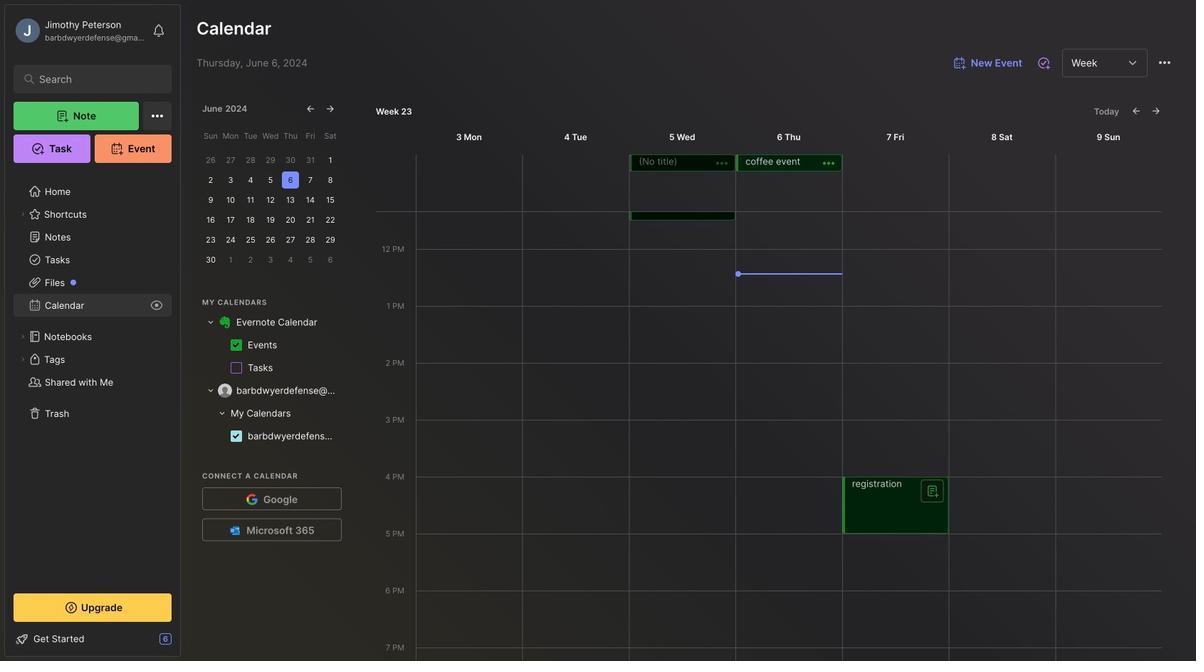 Task type: locate. For each thing, give the bounding box(es) containing it.
Dropdown List field
[[921, 480, 944, 503]]

0 horizontal spatial create note image
[[714, 155, 731, 172]]

cell up select720 checkbox
[[236, 316, 320, 330]]

1 vertical spatial create note image
[[924, 483, 941, 500]]

registration Event actions field
[[842, 477, 949, 534]]

None field
[[1063, 49, 1148, 77]]

1 grid from the top
[[202, 311, 339, 380]]

more actions image
[[1157, 54, 1174, 71]]

None text field
[[1072, 57, 1123, 69]]

click to collapse image
[[180, 635, 191, 652]]

 Event actions field
[[629, 155, 736, 172]]

row group
[[202, 402, 339, 448]]

June field
[[202, 103, 225, 115]]

create note image
[[714, 155, 731, 172], [924, 483, 941, 500]]

create note image inside event actions field
[[714, 155, 731, 172]]

arrow image
[[207, 318, 215, 327], [207, 387, 215, 395], [218, 410, 226, 418]]

None search field
[[39, 71, 153, 88]]

new task image
[[1037, 56, 1051, 70]]

Select720 checkbox
[[231, 340, 242, 351]]

tree inside main element
[[5, 172, 180, 581]]

2024 field
[[225, 103, 250, 115]]

cell
[[236, 316, 320, 330], [248, 338, 283, 353], [248, 361, 279, 375], [236, 384, 339, 398], [226, 407, 291, 421], [248, 429, 339, 444]]

tree
[[5, 172, 180, 581]]

1 horizontal spatial create note image
[[924, 483, 941, 500]]

Account field
[[14, 16, 145, 45]]

row
[[202, 311, 339, 334], [202, 334, 339, 357], [202, 357, 339, 380], [202, 380, 339, 402], [202, 402, 339, 425], [202, 425, 339, 448]]

2 grid from the top
[[202, 380, 339, 448]]

grid
[[202, 311, 339, 380], [202, 380, 339, 448]]

main element
[[0, 0, 185, 662]]

0 vertical spatial create note image
[[714, 155, 731, 172]]



Task type: vqa. For each thing, say whether or not it's contained in the screenshot.
Dropdown List Menu containing Large header
no



Task type: describe. For each thing, give the bounding box(es) containing it.
none search field inside main element
[[39, 71, 153, 88]]

Select727 checkbox
[[231, 431, 242, 442]]

cell down select721 checkbox
[[236, 384, 339, 398]]

Select721 checkbox
[[231, 363, 242, 374]]

More actions field
[[1151, 48, 1179, 78]]

Out of Office Event actions field
[[629, 164, 736, 221]]

4 row from the top
[[202, 380, 339, 402]]

Search text field
[[39, 73, 153, 86]]

6 row from the top
[[202, 425, 339, 448]]

cell right select721 checkbox
[[248, 361, 279, 375]]

2 row from the top
[[202, 334, 339, 357]]

cell right select720 checkbox
[[248, 338, 283, 353]]

5 row from the top
[[202, 402, 339, 425]]

create note image inside dropdown list field
[[924, 483, 941, 500]]

2 vertical spatial arrow image
[[218, 410, 226, 418]]

cell right select727 option
[[248, 429, 339, 444]]

0 vertical spatial arrow image
[[207, 318, 215, 327]]

1 vertical spatial arrow image
[[207, 387, 215, 395]]

3 row from the top
[[202, 357, 339, 380]]

Help and Learning task checklist field
[[5, 628, 180, 651]]

expand notebooks image
[[19, 333, 27, 341]]

cell up select727 option
[[226, 407, 291, 421]]

expand tags image
[[19, 355, 27, 364]]

1 row from the top
[[202, 311, 339, 334]]



